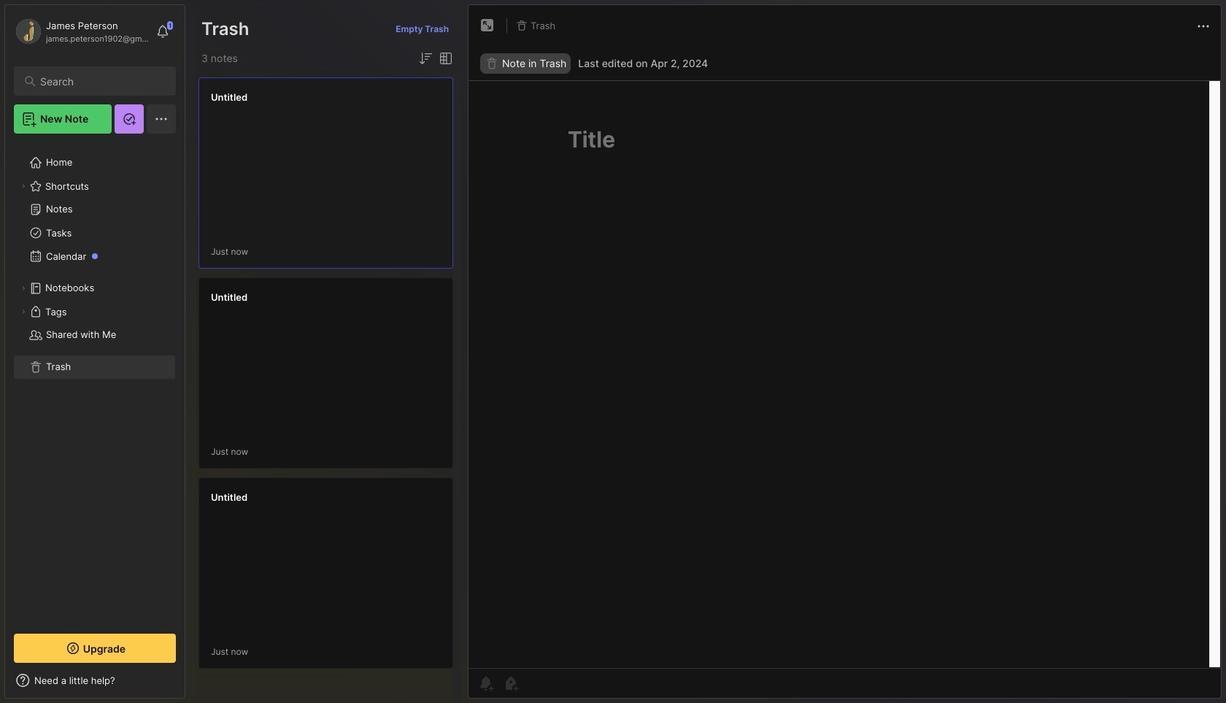 Task type: locate. For each thing, give the bounding box(es) containing it.
expand notebooks image
[[19, 284, 28, 293]]

add a reminder image
[[478, 675, 495, 692]]

None search field
[[40, 72, 163, 90]]

expand tags image
[[19, 307, 28, 316]]

View options field
[[434, 50, 455, 67]]

add tag image
[[502, 675, 520, 692]]

more actions image
[[1195, 17, 1213, 35]]

tree
[[5, 142, 185, 621]]



Task type: describe. For each thing, give the bounding box(es) containing it.
tree inside main element
[[5, 142, 185, 621]]

expand note image
[[479, 17, 497, 34]]

note window element
[[468, 4, 1222, 702]]

Account field
[[14, 17, 149, 46]]

WHAT'S NEW field
[[5, 669, 185, 692]]

main element
[[0, 0, 190, 703]]

Search text field
[[40, 74, 163, 88]]

Note Editor text field
[[469, 80, 1222, 668]]

More actions field
[[1195, 16, 1213, 35]]

click to collapse image
[[184, 676, 195, 694]]

Sort options field
[[417, 50, 434, 67]]

none search field inside main element
[[40, 72, 163, 90]]



Task type: vqa. For each thing, say whether or not it's contained in the screenshot.
notes
no



